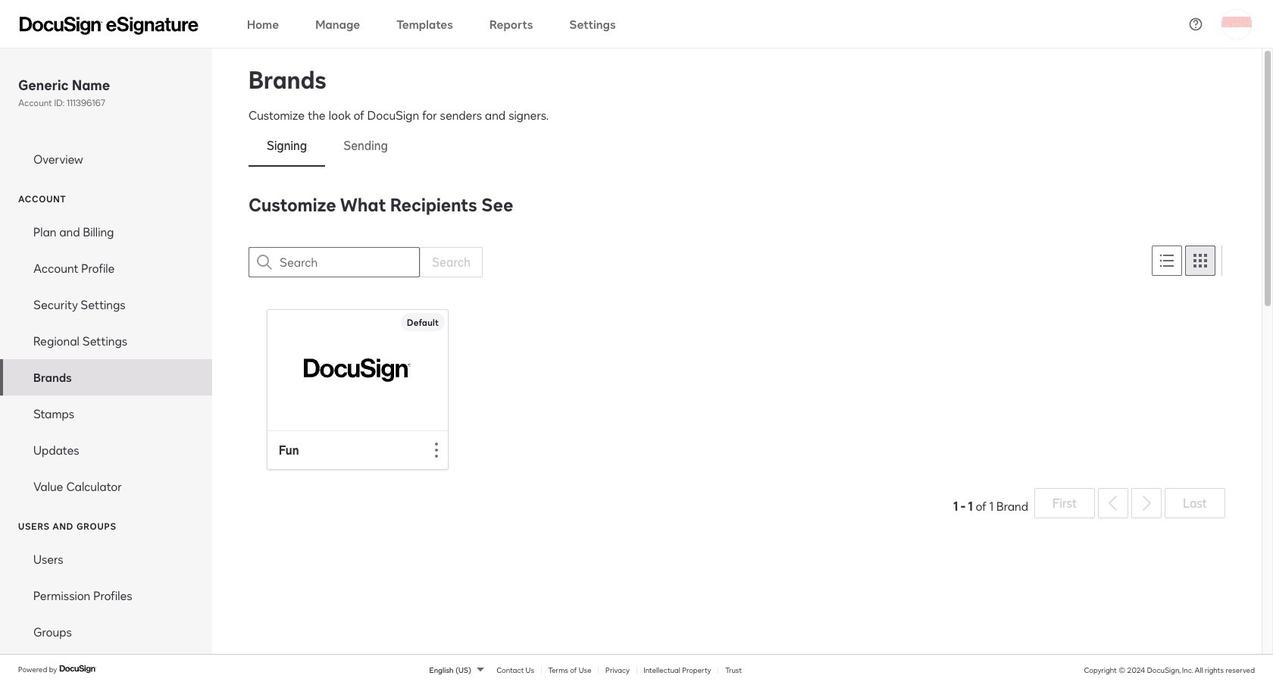 Task type: describe. For each thing, give the bounding box(es) containing it.
account element
[[0, 214, 212, 505]]

Search text field
[[280, 248, 419, 277]]

docusign image
[[59, 664, 97, 676]]

docusign admin image
[[20, 16, 199, 35]]

your uploaded profile image image
[[1222, 9, 1253, 39]]



Task type: vqa. For each thing, say whether or not it's contained in the screenshot.
the Hard Cost Savings per Document image
no



Task type: locate. For each thing, give the bounding box(es) containing it.
tab panel
[[249, 191, 1226, 521]]

fun image
[[304, 353, 412, 388]]

users and groups element
[[0, 541, 212, 651]]

tab list
[[249, 124, 1226, 167]]



